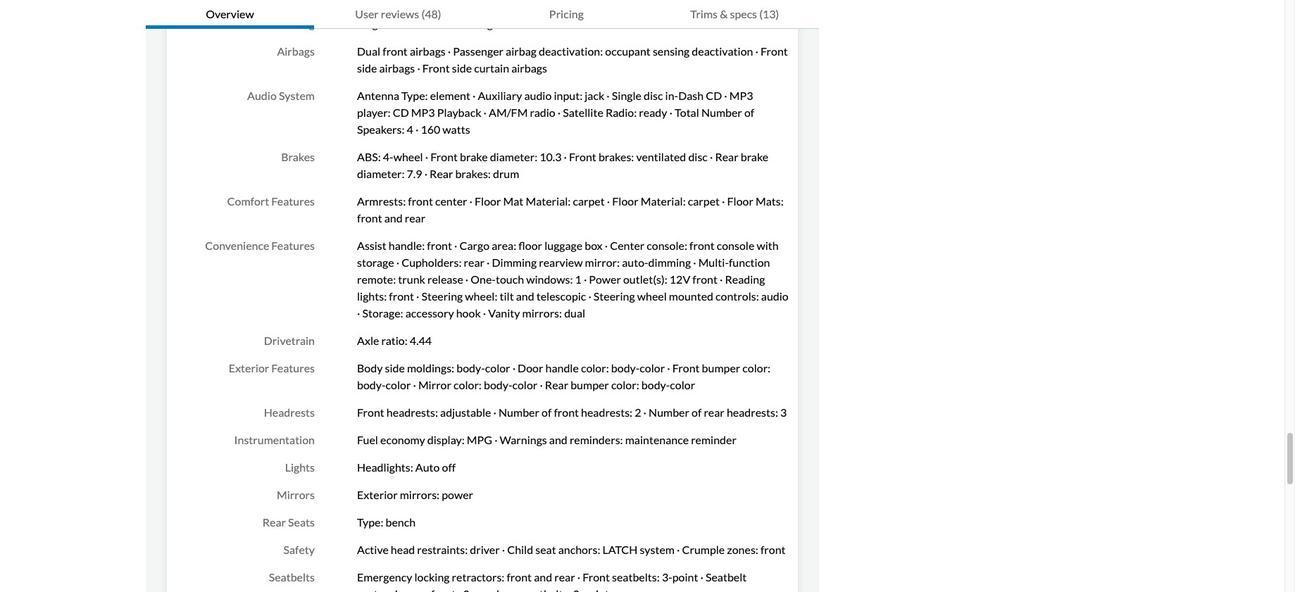 Task type: locate. For each thing, give the bounding box(es) containing it.
1 horizontal spatial disc
[[688, 150, 708, 163]]

of right total
[[744, 106, 755, 119]]

audio up 'radio' on the left top
[[524, 89, 552, 102]]

handle:
[[389, 239, 425, 252]]

floor
[[475, 194, 501, 208], [612, 194, 639, 208], [727, 194, 754, 208]]

wheel up 7.9 at the left top of the page
[[394, 150, 423, 163]]

seatbelts: right row
[[523, 587, 571, 592]]

0 vertical spatial 3-
[[662, 571, 673, 584]]

color up 2
[[640, 361, 665, 375]]

and
[[384, 211, 403, 225], [516, 290, 534, 303], [549, 433, 568, 447], [534, 571, 552, 584]]

emergency
[[357, 571, 412, 584]]

body- down body
[[357, 378, 386, 392]]

steering down power
[[594, 290, 635, 303]]

1 horizontal spatial 3-
[[662, 571, 673, 584]]

front right dual
[[383, 44, 408, 58]]

1 vertical spatial mp3
[[411, 106, 435, 119]]

locking
[[415, 571, 450, 584]]

body
[[357, 361, 383, 375]]

body- up adjustable
[[484, 378, 512, 392]]

1 horizontal spatial single
[[612, 89, 642, 102]]

side
[[357, 61, 377, 75], [452, 61, 472, 75], [385, 361, 405, 375]]

rear down handle
[[545, 378, 569, 392]]

diameter: down the 4- on the top left
[[357, 167, 405, 180]]

1 horizontal spatial brakes:
[[599, 150, 634, 163]]

color
[[485, 361, 510, 375], [640, 361, 665, 375], [386, 378, 411, 392], [512, 378, 538, 392], [670, 378, 695, 392]]

front down the locking
[[431, 587, 456, 592]]

number up 'warnings'
[[499, 406, 540, 419]]

auxiliary
[[478, 89, 522, 102]]

0 horizontal spatial type:
[[357, 516, 384, 529]]

maintenance
[[625, 433, 689, 447]]

color down door
[[512, 378, 538, 392]]

0 vertical spatial exterior
[[229, 361, 269, 375]]

tab list containing overview
[[146, 0, 819, 29]]

0 vertical spatial bumper
[[702, 361, 741, 375]]

economy
[[380, 433, 425, 447]]

front down 7.9 at the left top of the page
[[408, 194, 433, 208]]

3 floor from the left
[[727, 194, 754, 208]]

mirrors
[[277, 488, 315, 502]]

wheel:
[[465, 290, 498, 303]]

rear down cargo
[[464, 256, 485, 269]]

0 horizontal spatial point
[[583, 587, 609, 592]]

cd right dash
[[706, 89, 722, 102]]

mirrors: down telescopic
[[522, 306, 562, 320]]

mat
[[503, 194, 524, 208]]

features for convenience features
[[271, 239, 315, 252]]

1 horizontal spatial cd
[[706, 89, 722, 102]]

auto-
[[622, 256, 649, 269]]

0 horizontal spatial headrests:
[[387, 406, 438, 419]]

1 horizontal spatial of
[[692, 406, 702, 419]]

front inside emergency locking retractors: front and rear · front seatbelts: 3-point · seatbelt pretensioners: front · second row seatbelts: 3-point
[[583, 571, 610, 584]]

mp3 down deactivation
[[730, 89, 753, 102]]

0 vertical spatial type:
[[402, 89, 428, 102]]

radio
[[530, 106, 556, 119]]

rear down active head restraints: driver · child seat anchors: latch system · crumple zones: front
[[555, 571, 575, 584]]

convenience
[[205, 239, 269, 252]]

exterior for exterior mirrors: power
[[357, 488, 398, 502]]

user reviews (48)
[[355, 7, 441, 20]]

brake down watts
[[460, 150, 488, 163]]

body-
[[457, 361, 485, 375], [611, 361, 640, 375], [357, 378, 386, 392], [484, 378, 512, 392], [642, 378, 670, 392]]

features down comfort features on the left of the page
[[271, 239, 315, 252]]

conditioning
[[251, 17, 315, 30]]

1 horizontal spatial carpet
[[688, 194, 720, 208]]

0 vertical spatial wheel
[[394, 150, 423, 163]]

deactivation:
[[539, 44, 603, 58]]

brakes: down the radio:
[[599, 150, 634, 163]]

1 horizontal spatial mp3
[[730, 89, 753, 102]]

2 vertical spatial features
[[271, 361, 315, 375]]

and down armrests:
[[384, 211, 403, 225]]

1 vertical spatial wheel
[[637, 290, 667, 303]]

number up "maintenance"
[[649, 406, 690, 419]]

0 vertical spatial single
[[357, 17, 387, 30]]

0 horizontal spatial mirrors:
[[400, 488, 440, 502]]

features down drivetrain
[[271, 361, 315, 375]]

floor up center
[[612, 194, 639, 208]]

and inside assist handle: front · cargo area: floor luggage box · center console: front console with storage · cupholders: rear · dimming rearview mirror: auto-dimming · multi-function remote: trunk release · one-touch windows: 1 · power outlet(s): 12v front · reading lights: front · steering wheel: tilt and telescopic · steering wheel mounted controls: audio · storage: accessory hook · vanity mirrors: dual
[[516, 290, 534, 303]]

number inside antenna type: element · auxiliary audio input: jack · single disc in-dash cd · mp3 player: cd mp3 playback · am/fm radio · satellite radio: ready · total number of speakers: 4 · 160 watts
[[702, 106, 742, 119]]

of up fuel economy display: mpg · warnings and reminders: maintenance reminder on the bottom of the page
[[542, 406, 552, 419]]

1
[[575, 273, 582, 286]]

0 horizontal spatial exterior
[[229, 361, 269, 375]]

2 horizontal spatial number
[[702, 106, 742, 119]]

point down the anchors:
[[583, 587, 609, 592]]

specs
[[730, 7, 757, 20]]

1 vertical spatial disc
[[688, 150, 708, 163]]

0 horizontal spatial brakes:
[[455, 167, 491, 180]]

single up dual
[[357, 17, 387, 30]]

0 horizontal spatial seatbelts:
[[523, 587, 571, 592]]

1 horizontal spatial point
[[673, 571, 698, 584]]

1 vertical spatial seatbelts:
[[523, 587, 571, 592]]

deactivation
[[692, 44, 753, 58]]

0 horizontal spatial cd
[[393, 106, 409, 119]]

brakes:
[[599, 150, 634, 163], [455, 167, 491, 180]]

cd up 4 at left top
[[393, 106, 409, 119]]

mp3 up 160 at the top
[[411, 106, 435, 119]]

1 brake from the left
[[460, 150, 488, 163]]

0 vertical spatial mp3
[[730, 89, 753, 102]]

1 horizontal spatial number
[[649, 406, 690, 419]]

1 horizontal spatial steering
[[594, 290, 635, 303]]

1 vertical spatial brakes:
[[455, 167, 491, 180]]

off
[[442, 461, 456, 474]]

steering down release
[[422, 290, 463, 303]]

1 vertical spatial exterior
[[357, 488, 398, 502]]

color left mirror on the left
[[386, 378, 411, 392]]

features down the brakes at left top
[[271, 194, 315, 208]]

0 horizontal spatial material:
[[526, 194, 571, 208]]

type: up active
[[357, 516, 384, 529]]

and down front headrests: adjustable · number of front headrests: 2 · number of rear headrests: 3
[[549, 433, 568, 447]]

type: inside antenna type: element · auxiliary audio input: jack · single disc in-dash cd · mp3 player: cd mp3 playback · am/fm radio · satellite radio: ready · total number of speakers: 4 · 160 watts
[[402, 89, 428, 102]]

0 vertical spatial point
[[673, 571, 698, 584]]

exterior mirrors: power
[[357, 488, 473, 502]]

trims & specs (13)
[[691, 7, 779, 20]]

0 vertical spatial mirrors:
[[522, 306, 562, 320]]

color up "maintenance"
[[670, 378, 695, 392]]

diameter: up drum
[[490, 150, 538, 163]]

front up cupholders:
[[427, 239, 452, 252]]

0 vertical spatial audio
[[524, 89, 552, 102]]

tab list
[[146, 0, 819, 29]]

1 horizontal spatial bumper
[[702, 361, 741, 375]]

floor left the mats:
[[727, 194, 754, 208]]

brake
[[460, 150, 488, 163], [741, 150, 769, 163]]

0 vertical spatial features
[[271, 194, 315, 208]]

1 horizontal spatial diameter:
[[490, 150, 538, 163]]

system
[[279, 89, 315, 102]]

door
[[518, 361, 543, 375]]

material: down ventilated
[[641, 194, 686, 208]]

side down passenger
[[452, 61, 472, 75]]

tilt
[[500, 290, 514, 303]]

carpet down the abs: 4-wheel · front brake diameter: 10.3 · front brakes: ventilated disc · rear brake diameter: 7.9 · rear brakes: drum on the top
[[573, 194, 605, 208]]

3- down the anchors:
[[573, 587, 583, 592]]

seatbelts: down "latch"
[[612, 571, 660, 584]]

material:
[[526, 194, 571, 208], [641, 194, 686, 208]]

2 horizontal spatial headrests:
[[727, 406, 778, 419]]

type: up 4 at left top
[[402, 89, 428, 102]]

1 horizontal spatial seatbelts:
[[612, 571, 660, 584]]

head
[[391, 543, 415, 556]]

2 features from the top
[[271, 239, 315, 252]]

and down 'seat'
[[534, 571, 552, 584]]

number right total
[[702, 106, 742, 119]]

single up the radio:
[[612, 89, 642, 102]]

body- right moldings:
[[457, 361, 485, 375]]

2 horizontal spatial of
[[744, 106, 755, 119]]

0 horizontal spatial single
[[357, 17, 387, 30]]

axle
[[357, 334, 379, 347]]

power
[[442, 488, 473, 502]]

0 vertical spatial disc
[[644, 89, 663, 102]]

with
[[757, 239, 779, 252]]

0 horizontal spatial steering
[[422, 290, 463, 303]]

1 horizontal spatial headrests:
[[581, 406, 633, 419]]

1 vertical spatial cd
[[393, 106, 409, 119]]

rear inside emergency locking retractors: front and rear · front seatbelts: 3-point · seatbelt pretensioners: front · second row seatbelts: 3-point
[[555, 571, 575, 584]]

side right body
[[385, 361, 405, 375]]

rear inside armrests: front center · floor mat material: carpet · floor material: carpet · floor mats: front and rear
[[405, 211, 426, 225]]

2 horizontal spatial floor
[[727, 194, 754, 208]]

front inside dual front airbags · passenger airbag deactivation: occupant sensing deactivation · front side airbags · front side curtain airbags
[[383, 44, 408, 58]]

rear
[[405, 211, 426, 225], [464, 256, 485, 269], [704, 406, 725, 419], [555, 571, 575, 584]]

watts
[[443, 123, 470, 136]]

occupant
[[605, 44, 651, 58]]

0 horizontal spatial of
[[542, 406, 552, 419]]

1 horizontal spatial audio
[[761, 290, 789, 303]]

disc inside the abs: 4-wheel · front brake diameter: 10.3 · front brakes: ventilated disc · rear brake diameter: 7.9 · rear brakes: drum
[[688, 150, 708, 163]]

fuel economy display: mpg · warnings and reminders: maintenance reminder
[[357, 433, 737, 447]]

child
[[507, 543, 533, 556]]

reading
[[725, 273, 765, 286]]

brakes: left drum
[[455, 167, 491, 180]]

headrests: left the 3
[[727, 406, 778, 419]]

floor left mat
[[475, 194, 501, 208]]

1 vertical spatial diameter:
[[357, 167, 405, 180]]

disc up the ready
[[644, 89, 663, 102]]

type:
[[402, 89, 428, 102], [357, 516, 384, 529]]

features for comfort features
[[271, 194, 315, 208]]

0 horizontal spatial audio
[[524, 89, 552, 102]]

exterior down drivetrain
[[229, 361, 269, 375]]

1 vertical spatial audio
[[761, 290, 789, 303]]

am/fm
[[489, 106, 528, 119]]

mirrors:
[[522, 306, 562, 320], [400, 488, 440, 502]]

3-
[[662, 571, 673, 584], [573, 587, 583, 592]]

mirrors: down auto at the bottom of page
[[400, 488, 440, 502]]

exterior down headlights: in the left of the page
[[357, 488, 398, 502]]

brake up the mats:
[[741, 150, 769, 163]]

exterior features
[[229, 361, 315, 375]]

and right tilt
[[516, 290, 534, 303]]

audio down reading in the right top of the page
[[761, 290, 789, 303]]

0 vertical spatial cd
[[706, 89, 722, 102]]

disc right ventilated
[[688, 150, 708, 163]]

box
[[585, 239, 603, 252]]

1 horizontal spatial brake
[[741, 150, 769, 163]]

of up reminder
[[692, 406, 702, 419]]

rear
[[715, 150, 739, 163], [430, 167, 453, 180], [545, 378, 569, 392], [263, 516, 286, 529]]

trims & specs (13) tab
[[651, 0, 819, 29]]

front left the air
[[389, 17, 414, 30]]

1 horizontal spatial floor
[[612, 194, 639, 208]]

lights:
[[357, 290, 387, 303]]

point down 'crumple'
[[673, 571, 698, 584]]

0 horizontal spatial disc
[[644, 89, 663, 102]]

1 features from the top
[[271, 194, 315, 208]]

1 horizontal spatial mirrors:
[[522, 306, 562, 320]]

2 floor from the left
[[612, 194, 639, 208]]

3 features from the top
[[271, 361, 315, 375]]

playback
[[437, 106, 481, 119]]

0 horizontal spatial bumper
[[571, 378, 609, 392]]

0 horizontal spatial carpet
[[573, 194, 605, 208]]

dimming
[[492, 256, 537, 269]]

airbags down the air
[[410, 44, 446, 58]]

release
[[428, 273, 463, 286]]

headrests: up reminders:
[[581, 406, 633, 419]]

rear up handle:
[[405, 211, 426, 225]]

wheel down outlet(s):
[[637, 290, 667, 303]]

1 vertical spatial single
[[612, 89, 642, 102]]

1 horizontal spatial type:
[[402, 89, 428, 102]]

material: right mat
[[526, 194, 571, 208]]

side down dual
[[357, 61, 377, 75]]

1 vertical spatial bumper
[[571, 378, 609, 392]]

front down armrests:
[[357, 211, 382, 225]]

1 horizontal spatial exterior
[[357, 488, 398, 502]]

1 vertical spatial 3-
[[573, 587, 583, 592]]

and inside emergency locking retractors: front and rear · front seatbelts: 3-point · seatbelt pretensioners: front · second row seatbelts: 3-point
[[534, 571, 552, 584]]

2 brake from the left
[[741, 150, 769, 163]]

features
[[271, 194, 315, 208], [271, 239, 315, 252], [271, 361, 315, 375]]

160
[[421, 123, 440, 136]]

floor
[[519, 239, 542, 252]]

0 horizontal spatial wheel
[[394, 150, 423, 163]]

air conditioning
[[234, 17, 315, 30]]

latch
[[603, 543, 638, 556]]

0 horizontal spatial floor
[[475, 194, 501, 208]]

0 horizontal spatial 3-
[[573, 587, 583, 592]]

3 headrests: from the left
[[727, 406, 778, 419]]

front right "zones:"
[[761, 543, 786, 556]]

carpet up console
[[688, 194, 720, 208]]

1 horizontal spatial material:
[[641, 194, 686, 208]]

headlights: auto off
[[357, 461, 456, 474]]

remote:
[[357, 273, 396, 286]]

mirror
[[418, 378, 451, 392]]

1 horizontal spatial side
[[385, 361, 405, 375]]

number
[[702, 106, 742, 119], [499, 406, 540, 419], [649, 406, 690, 419]]

mp3
[[730, 89, 753, 102], [411, 106, 435, 119]]

single inside antenna type: element · auxiliary audio input: jack · single disc in-dash cd · mp3 player: cd mp3 playback · am/fm radio · satellite radio: ready · total number of speakers: 4 · 160 watts
[[612, 89, 642, 102]]

second
[[463, 587, 499, 592]]

0 horizontal spatial brake
[[460, 150, 488, 163]]

headrests
[[264, 406, 315, 419]]

trunk
[[398, 273, 425, 286]]

12v
[[670, 273, 691, 286]]

dash
[[678, 89, 704, 102]]

seatbelt
[[706, 571, 747, 584]]

multi-
[[699, 256, 729, 269]]

display:
[[427, 433, 465, 447]]

1 horizontal spatial wheel
[[637, 290, 667, 303]]

3- down system
[[662, 571, 673, 584]]

headrests: up economy
[[387, 406, 438, 419]]

1 vertical spatial features
[[271, 239, 315, 252]]

reminder
[[691, 433, 737, 447]]

overview tab
[[146, 0, 314, 29]]

1 floor from the left
[[475, 194, 501, 208]]

dual front airbags · passenger airbag deactivation: occupant sensing deactivation · front side airbags · front side curtain airbags
[[357, 44, 788, 75]]



Task type: describe. For each thing, give the bounding box(es) containing it.
total
[[675, 106, 699, 119]]

10.3
[[540, 150, 562, 163]]

4-
[[383, 150, 394, 163]]

dual
[[564, 306, 586, 320]]

trims
[[691, 7, 718, 20]]

audio inside assist handle: front · cargo area: floor luggage box · center console: front console with storage · cupholders: rear · dimming rearview mirror: auto-dimming · multi-function remote: trunk release · one-touch windows: 1 · power outlet(s): 12v front · reading lights: front · steering wheel: tilt and telescopic · steering wheel mounted controls: audio · storage: accessory hook · vanity mirrors: dual
[[761, 290, 789, 303]]

armrests:
[[357, 194, 406, 208]]

2 headrests: from the left
[[581, 406, 633, 419]]

airbags down airbag
[[511, 61, 547, 75]]

reviews
[[381, 7, 419, 20]]

disc inside antenna type: element · auxiliary audio input: jack · single disc in-dash cd · mp3 player: cd mp3 playback · am/fm radio · satellite radio: ready · total number of speakers: 4 · 160 watts
[[644, 89, 663, 102]]

front up multi- at the top right of page
[[690, 239, 715, 252]]

2 horizontal spatial side
[[452, 61, 472, 75]]

0 horizontal spatial diameter:
[[357, 167, 405, 180]]

speakers:
[[357, 123, 405, 136]]

mounted
[[669, 290, 714, 303]]

drum
[[493, 167, 519, 180]]

rear seats
[[263, 516, 315, 529]]

cupholders:
[[402, 256, 462, 269]]

console
[[717, 239, 755, 252]]

front headrests: adjustable · number of front headrests: 2 · number of rear headrests: 3
[[357, 406, 787, 419]]

1 carpet from the left
[[573, 194, 605, 208]]

conditioning
[[432, 17, 493, 30]]

airbags
[[277, 44, 315, 58]]

1 headrests: from the left
[[387, 406, 438, 419]]

0 vertical spatial brakes:
[[599, 150, 634, 163]]

single front air conditioning zones
[[357, 17, 524, 30]]

one-
[[471, 273, 496, 286]]

telescopic
[[537, 290, 586, 303]]

side inside body side moldings: body-color · door handle color: body-color · front bumper color: body-color · mirror color: body-color · rear bumper color: body-color
[[385, 361, 405, 375]]

seat
[[536, 543, 556, 556]]

4
[[407, 123, 413, 136]]

in-
[[665, 89, 678, 102]]

seats
[[288, 516, 315, 529]]

storage:
[[362, 306, 403, 320]]

rear right 7.9 at the left top of the page
[[430, 167, 453, 180]]

player:
[[357, 106, 391, 119]]

ready
[[639, 106, 667, 119]]

center
[[610, 239, 645, 252]]

windows:
[[526, 273, 573, 286]]

touch
[[496, 273, 524, 286]]

2 steering from the left
[[594, 290, 635, 303]]

color left door
[[485, 361, 510, 375]]

armrests: front center · floor mat material: carpet · floor material: carpet · floor mats: front and rear
[[357, 194, 784, 225]]

sensing
[[653, 44, 690, 58]]

anchors:
[[558, 543, 600, 556]]

active
[[357, 543, 389, 556]]

audio system
[[247, 89, 315, 102]]

1 material: from the left
[[526, 194, 571, 208]]

2 material: from the left
[[641, 194, 686, 208]]

jack
[[585, 89, 605, 102]]

0 horizontal spatial number
[[499, 406, 540, 419]]

1 steering from the left
[[422, 290, 463, 303]]

wheel inside assist handle: front · cargo area: floor luggage box · center console: front console with storage · cupholders: rear · dimming rearview mirror: auto-dimming · multi-function remote: trunk release · one-touch windows: 1 · power outlet(s): 12v front · reading lights: front · steering wheel: tilt and telescopic · steering wheel mounted controls: audio · storage: accessory hook · vanity mirrors: dual
[[637, 290, 667, 303]]

audio inside antenna type: element · auxiliary audio input: jack · single disc in-dash cd · mp3 player: cd mp3 playback · am/fm radio · satellite radio: ready · total number of speakers: 4 · 160 watts
[[524, 89, 552, 102]]

pricing
[[549, 7, 584, 20]]

rear inside assist handle: front · cargo area: floor luggage box · center console: front console with storage · cupholders: rear · dimming rearview mirror: auto-dimming · multi-function remote: trunk release · one-touch windows: 1 · power outlet(s): 12v front · reading lights: front · steering wheel: tilt and telescopic · steering wheel mounted controls: audio · storage: accessory hook · vanity mirrors: dual
[[464, 256, 485, 269]]

0 horizontal spatial side
[[357, 61, 377, 75]]

fuel
[[357, 433, 378, 447]]

system
[[640, 543, 675, 556]]

warnings
[[500, 433, 547, 447]]

front up fuel economy display: mpg · warnings and reminders: maintenance reminder on the bottom of the page
[[554, 406, 579, 419]]

safety
[[284, 543, 315, 556]]

satellite
[[563, 106, 604, 119]]

abs:
[[357, 150, 381, 163]]

outlet(s):
[[623, 273, 668, 286]]

handle
[[546, 361, 579, 375]]

comfort features
[[227, 194, 315, 208]]

1 vertical spatial mirrors:
[[400, 488, 440, 502]]

body- up 2
[[611, 361, 640, 375]]

row
[[502, 587, 521, 592]]

cargo
[[460, 239, 490, 252]]

zones
[[495, 17, 524, 30]]

4.44
[[410, 334, 432, 347]]

features for exterior features
[[271, 361, 315, 375]]

front inside body side moldings: body-color · door handle color: body-color · front bumper color: body-color · mirror color: body-color · rear bumper color: body-color
[[673, 361, 700, 375]]

and inside armrests: front center · floor mat material: carpet · floor material: carpet · floor mats: front and rear
[[384, 211, 403, 225]]

0 horizontal spatial mp3
[[411, 106, 435, 119]]

comfort
[[227, 194, 269, 208]]

rear left seats on the bottom left
[[263, 516, 286, 529]]

assist handle: front · cargo area: floor luggage box · center console: front console with storage · cupholders: rear · dimming rearview mirror: auto-dimming · multi-function remote: trunk release · one-touch windows: 1 · power outlet(s): 12v front · reading lights: front · steering wheel: tilt and telescopic · steering wheel mounted controls: audio · storage: accessory hook · vanity mirrors: dual
[[357, 239, 789, 320]]

driver
[[470, 543, 500, 556]]

1 vertical spatial point
[[583, 587, 609, 592]]

retractors:
[[452, 571, 505, 584]]

mirror:
[[585, 256, 620, 269]]

rearview
[[539, 256, 583, 269]]

of inside antenna type: element · auxiliary audio input: jack · single disc in-dash cd · mp3 player: cd mp3 playback · am/fm radio · satellite radio: ready · total number of speakers: 4 · 160 watts
[[744, 106, 755, 119]]

rear right ventilated
[[715, 150, 739, 163]]

input:
[[554, 89, 583, 102]]

seatbelts
[[269, 571, 315, 584]]

element
[[430, 89, 470, 102]]

rear up reminder
[[704, 406, 725, 419]]

center
[[435, 194, 467, 208]]

2
[[635, 406, 641, 419]]

0 vertical spatial seatbelts:
[[612, 571, 660, 584]]

(48)
[[422, 7, 441, 20]]

emergency locking retractors: front and rear · front seatbelts: 3-point · seatbelt pretensioners: front · second row seatbelts: 3-point
[[357, 571, 747, 592]]

wheel inside the abs: 4-wheel · front brake diameter: 10.3 · front brakes: ventilated disc · rear brake diameter: 7.9 · rear brakes: drum
[[394, 150, 423, 163]]

1 vertical spatial type:
[[357, 516, 384, 529]]

luggage
[[545, 239, 583, 252]]

convenience features
[[205, 239, 315, 252]]

exterior for exterior features
[[229, 361, 269, 375]]

reminders:
[[570, 433, 623, 447]]

mpg
[[467, 433, 492, 447]]

2 carpet from the left
[[688, 194, 720, 208]]

radio:
[[606, 106, 637, 119]]

front down trunk
[[389, 290, 414, 303]]

front down multi- at the top right of page
[[693, 273, 718, 286]]

airbags down dual
[[379, 61, 415, 75]]

body- up "maintenance"
[[642, 378, 670, 392]]

dual
[[357, 44, 380, 58]]

3
[[781, 406, 787, 419]]

rear inside body side moldings: body-color · door handle color: body-color · front bumper color: body-color · mirror color: body-color · rear bumper color: body-color
[[545, 378, 569, 392]]

crumple
[[682, 543, 725, 556]]

auto
[[415, 461, 440, 474]]

active head restraints: driver · child seat anchors: latch system · crumple zones: front
[[357, 543, 786, 556]]

restraints:
[[417, 543, 468, 556]]

mirrors: inside assist handle: front · cargo area: floor luggage box · center console: front console with storage · cupholders: rear · dimming rearview mirror: auto-dimming · multi-function remote: trunk release · one-touch windows: 1 · power outlet(s): 12v front · reading lights: front · steering wheel: tilt and telescopic · steering wheel mounted controls: audio · storage: accessory hook · vanity mirrors: dual
[[522, 306, 562, 320]]

power
[[589, 273, 621, 286]]

user reviews (48) tab
[[314, 0, 482, 29]]

0 vertical spatial diameter:
[[490, 150, 538, 163]]

overview
[[206, 7, 254, 20]]

pretensioners:
[[357, 587, 429, 592]]

front up row
[[507, 571, 532, 584]]

pricing tab
[[482, 0, 651, 29]]

assist
[[357, 239, 387, 252]]

air
[[234, 17, 249, 30]]

brakes
[[281, 150, 315, 163]]



Task type: vqa. For each thing, say whether or not it's contained in the screenshot.
Assist
yes



